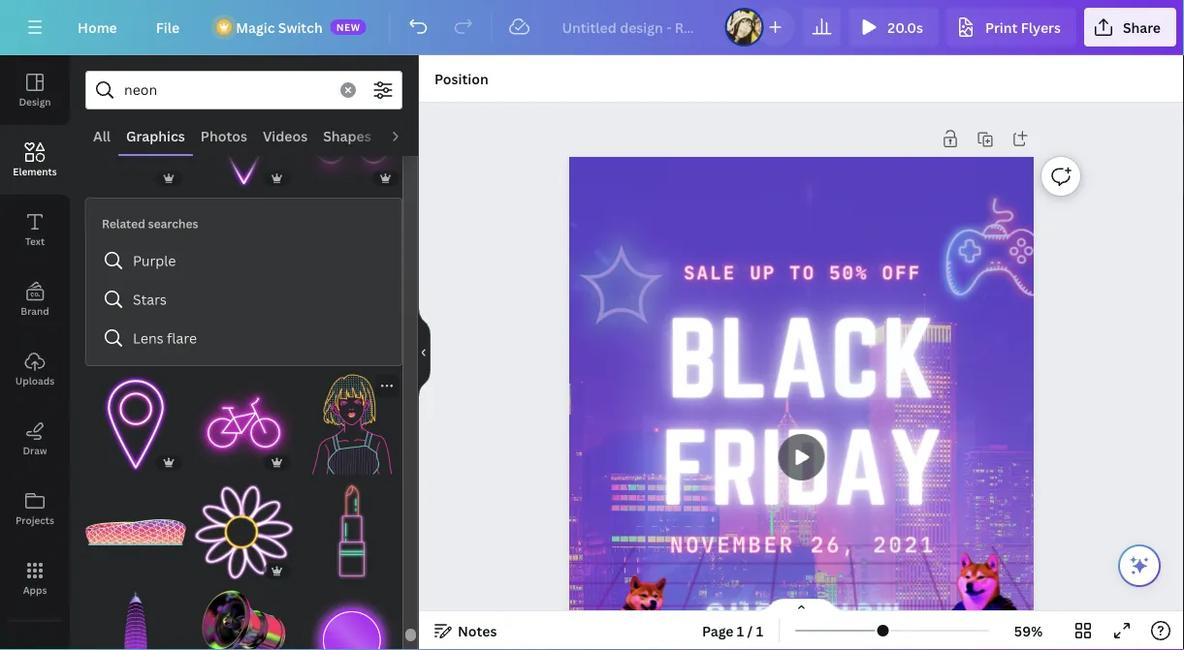 Task type: vqa. For each thing, say whether or not it's contained in the screenshot.
Team 1 icon
no



Task type: describe. For each thing, give the bounding box(es) containing it.
home link
[[62, 8, 133, 47]]

up
[[750, 262, 776, 284]]

videos
[[263, 127, 308, 145]]

flyers
[[1021, 18, 1061, 36]]

text button
[[0, 195, 70, 265]]

design button
[[0, 55, 70, 125]]

new
[[336, 20, 361, 33]]

design
[[19, 95, 51, 108]]

0 vertical spatial neon pin location image
[[194, 90, 294, 190]]

2 1 from the left
[[756, 622, 764, 641]]

draw button
[[0, 405, 70, 474]]

china resources headquarters image
[[85, 591, 186, 651]]

november
[[670, 532, 795, 559]]

elements
[[13, 165, 57, 178]]

graphics
[[126, 127, 185, 145]]

share button
[[1084, 8, 1177, 47]]

notes button
[[427, 616, 505, 647]]

20.0s button
[[849, 8, 939, 47]]

lens flare button
[[94, 319, 394, 358]]

projects
[[16, 514, 54, 527]]

Design title text field
[[547, 8, 717, 47]]

neon national stadium image
[[85, 483, 186, 583]]

position button
[[427, 63, 496, 94]]

lipstick object neon illustration image
[[302, 483, 403, 583]]

photos
[[201, 127, 247, 145]]

related
[[102, 216, 145, 232]]

1 vertical spatial neon pink bicycle icon image
[[194, 374, 294, 475]]

uploads
[[15, 374, 54, 388]]

20.0s
[[888, 18, 924, 36]]

file
[[156, 18, 180, 36]]

magic
[[236, 18, 275, 36]]

print flyers
[[986, 18, 1061, 36]]

black
[[668, 298, 938, 418]]

shapes
[[323, 127, 371, 145]]

brand
[[21, 305, 49, 318]]

Search elements search field
[[124, 72, 329, 109]]

notes
[[458, 622, 497, 641]]

sale up to 50% off
[[684, 262, 922, 284]]

stars button
[[94, 280, 394, 319]]

shop
[[704, 595, 803, 640]]

friday
[[662, 411, 943, 524]]

flare
[[167, 329, 197, 348]]

draw
[[23, 444, 47, 457]]

side panel tab list
[[0, 55, 70, 651]]

1 1 from the left
[[737, 622, 744, 641]]

home
[[78, 18, 117, 36]]

50%
[[829, 262, 869, 284]]

lens
[[133, 329, 164, 348]]

all button
[[85, 117, 118, 154]]

purple button
[[94, 242, 394, 280]]

stars
[[133, 291, 167, 309]]

videos button
[[255, 117, 315, 154]]

audio button
[[379, 117, 433, 154]]

portrait of woman with shoulder length hair and earrings image
[[302, 374, 403, 475]]

all
[[93, 127, 111, 145]]

canva assistant image
[[1128, 555, 1152, 578]]

graphics button
[[118, 117, 193, 154]]

elements button
[[0, 125, 70, 195]]

59% button
[[997, 616, 1060, 647]]

0 vertical spatial neon pink bicycle icon image
[[302, 90, 403, 190]]



Task type: locate. For each thing, give the bounding box(es) containing it.
shapes button
[[315, 117, 379, 154]]

apps button
[[0, 544, 70, 614]]

neon purple circle banner, neon circle image
[[302, 591, 403, 651]]

0 horizontal spatial 1
[[737, 622, 744, 641]]

0 horizontal spatial neon pink bicycle icon image
[[194, 374, 294, 475]]

page 1 / 1
[[702, 622, 764, 641]]

neon pin location image
[[194, 90, 294, 190], [85, 374, 186, 475]]

1 right /
[[756, 622, 764, 641]]

print
[[986, 18, 1018, 36]]

now
[[828, 595, 902, 640]]

related searches
[[102, 216, 198, 232]]

1 vertical spatial neon pin location image
[[85, 374, 186, 475]]

uploads button
[[0, 335, 70, 405]]

text
[[25, 235, 45, 248]]

searches
[[148, 216, 198, 232]]

file button
[[140, 8, 195, 47]]

26,
[[811, 532, 858, 559]]

apps
[[23, 584, 47, 597]]

neon 3d megaphone image
[[194, 591, 294, 651]]

sale
[[684, 262, 737, 284]]

1 left /
[[737, 622, 744, 641]]

photos button
[[193, 117, 255, 154]]

audio
[[387, 127, 426, 145]]

switch
[[278, 18, 323, 36]]

page
[[702, 622, 734, 641]]

neon flower image
[[194, 483, 294, 583]]

november 26, 2021
[[670, 532, 936, 559]]

lens flare
[[133, 329, 197, 348]]

off
[[882, 262, 922, 284]]

print flyers button
[[947, 8, 1077, 47]]

1 horizontal spatial neon pink bicycle icon image
[[302, 90, 403, 190]]

magic switch
[[236, 18, 323, 36]]

/
[[748, 622, 753, 641]]

1
[[737, 622, 744, 641], [756, 622, 764, 641]]

0 horizontal spatial neon pin location image
[[85, 374, 186, 475]]

group
[[85, 90, 186, 190], [194, 90, 294, 190], [302, 90, 403, 190], [85, 363, 186, 475], [194, 363, 294, 475], [302, 364, 403, 475], [85, 471, 186, 583], [194, 471, 294, 583], [302, 471, 403, 583], [194, 579, 294, 651], [302, 579, 403, 651], [85, 591, 186, 651]]

main menu bar
[[0, 0, 1185, 55]]

1 horizontal spatial neon pin location image
[[194, 90, 294, 190]]

hide image
[[418, 307, 431, 400]]

shop now
[[704, 595, 902, 640]]

colorful spotlight image
[[569, 209, 970, 651], [770, 218, 1170, 651]]

59%
[[1015, 622, 1043, 641]]

1 horizontal spatial 1
[[756, 622, 764, 641]]

to
[[790, 262, 816, 284]]

purple
[[133, 252, 176, 270]]

neon pink bicycle icon image
[[302, 90, 403, 190], [194, 374, 294, 475]]

related searches list
[[94, 242, 394, 358]]

audio image
[[0, 630, 70, 651]]

show pages image
[[755, 599, 848, 614]]

2021
[[873, 532, 936, 559]]

share
[[1123, 18, 1161, 36]]

futuristic mountain illustration image
[[85, 90, 186, 190]]

brand button
[[0, 265, 70, 335]]

position
[[435, 69, 489, 88]]

projects button
[[0, 474, 70, 544]]



